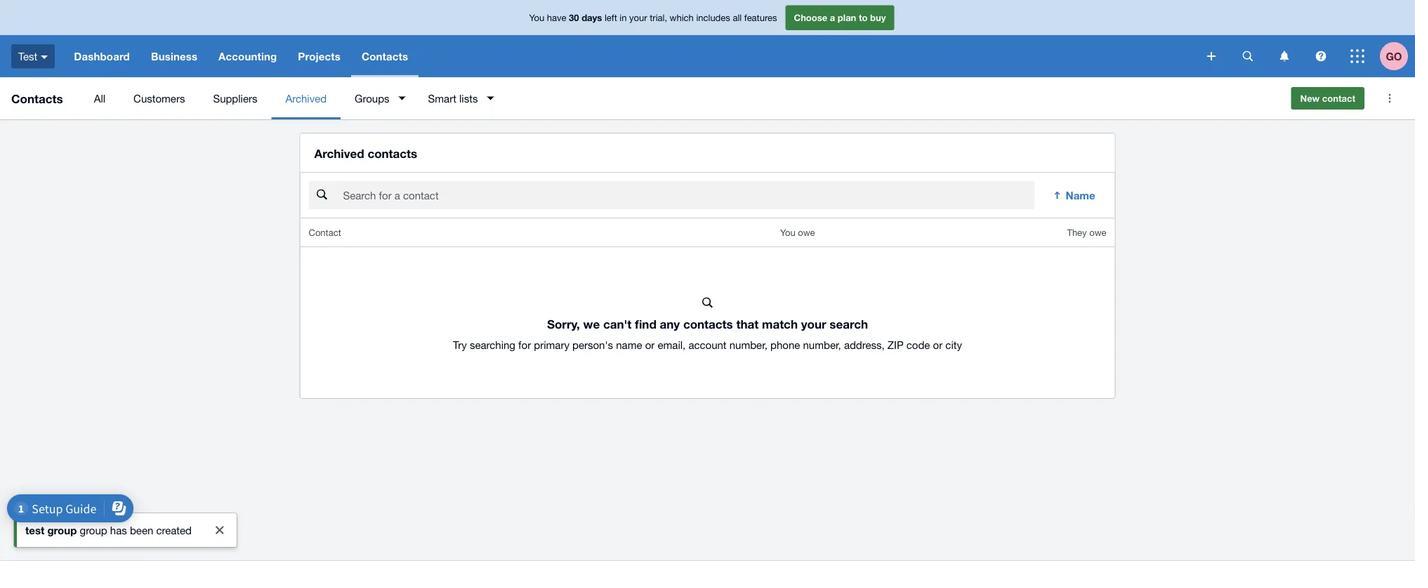 Task type: describe. For each thing, give the bounding box(es) containing it.
try searching for primary person's name or email, account number, phone number, address, zip code or city
[[453, 339, 963, 351]]

archived for archived
[[286, 92, 327, 104]]

smart lists button
[[414, 77, 503, 119]]

contacts button
[[351, 35, 419, 77]]

you for you have 30 days left in your trial, which includes all features
[[529, 12, 545, 23]]

2 horizontal spatial svg image
[[1351, 49, 1365, 63]]

match
[[762, 317, 798, 331]]

1 number, from the left
[[730, 339, 768, 351]]

sorry, we can't find any contacts that match your search
[[547, 317, 869, 331]]

contact
[[309, 227, 341, 238]]

buy
[[871, 12, 886, 23]]

left
[[605, 12, 617, 23]]

test
[[18, 50, 37, 62]]

choose a plan to buy
[[794, 12, 886, 23]]

Search for a contact field
[[342, 182, 1035, 209]]

your inside contact list table element
[[801, 317, 827, 331]]

search
[[830, 317, 869, 331]]

owe for they owe
[[1090, 227, 1107, 238]]

1 horizontal spatial svg image
[[1208, 52, 1216, 60]]

archived button
[[272, 77, 341, 119]]

archived contacts
[[314, 146, 418, 160]]

group inside test group group has been created
[[80, 524, 107, 536]]

been
[[130, 524, 153, 536]]

lists
[[460, 92, 478, 104]]

suppliers button
[[199, 77, 272, 119]]

go button
[[1381, 35, 1416, 77]]

owe for you owe
[[798, 227, 815, 238]]

0 horizontal spatial your
[[630, 12, 648, 23]]

dashboard
[[74, 50, 130, 63]]

contact
[[1323, 93, 1356, 104]]

to
[[859, 12, 868, 23]]

business button
[[140, 35, 208, 77]]

have
[[547, 12, 567, 23]]

a
[[830, 12, 836, 23]]

name
[[616, 339, 643, 351]]

smart lists
[[428, 92, 478, 104]]

that
[[737, 317, 759, 331]]

groups button
[[341, 77, 414, 119]]

0 horizontal spatial contacts
[[368, 146, 418, 160]]

0 horizontal spatial svg image
[[1281, 51, 1290, 61]]

address,
[[844, 339, 885, 351]]

searching
[[470, 339, 516, 351]]

1 group from the left
[[47, 524, 77, 537]]

archived for archived contacts
[[314, 146, 364, 160]]

for
[[519, 339, 531, 351]]

close toast message image
[[216, 526, 224, 535]]

contacts inside dropdown button
[[362, 50, 408, 63]]

test
[[25, 524, 44, 537]]

groups
[[355, 92, 390, 104]]

accounting
[[219, 50, 277, 63]]

choose
[[794, 12, 828, 23]]

smart
[[428, 92, 457, 104]]

plan
[[838, 12, 857, 23]]

accounting button
[[208, 35, 288, 77]]



Task type: vqa. For each thing, say whether or not it's contained in the screenshot.
owe
yes



Task type: locate. For each thing, give the bounding box(es) containing it.
0 horizontal spatial owe
[[798, 227, 815, 238]]

2 or from the left
[[933, 339, 943, 351]]

suppliers
[[213, 92, 257, 104]]

all button
[[80, 77, 119, 119]]

archived inside button
[[286, 92, 327, 104]]

0 horizontal spatial group
[[47, 524, 77, 537]]

projects button
[[288, 35, 351, 77]]

1 horizontal spatial or
[[933, 339, 943, 351]]

in
[[620, 12, 627, 23]]

number, down search
[[803, 339, 842, 351]]

new contact
[[1301, 93, 1356, 104]]

primary
[[534, 339, 570, 351]]

banner containing dashboard
[[0, 0, 1416, 77]]

banner
[[0, 0, 1416, 77]]

includes
[[697, 12, 731, 23]]

1 vertical spatial you
[[781, 227, 796, 238]]

contacts
[[362, 50, 408, 63], [11, 91, 63, 105]]

new
[[1301, 93, 1320, 104]]

can't
[[603, 317, 632, 331]]

features
[[745, 12, 777, 23]]

1 horizontal spatial svg image
[[1316, 51, 1327, 61]]

projects
[[298, 50, 341, 63]]

0 horizontal spatial contacts
[[11, 91, 63, 105]]

0 vertical spatial contacts
[[368, 146, 418, 160]]

0 horizontal spatial or
[[645, 339, 655, 351]]

1 horizontal spatial your
[[801, 317, 827, 331]]

contacts down groups button
[[368, 146, 418, 160]]

name
[[1066, 189, 1096, 202]]

contacts up groups button
[[362, 50, 408, 63]]

which
[[670, 12, 694, 23]]

has
[[110, 524, 127, 536]]

1 owe from the left
[[798, 227, 815, 238]]

group
[[47, 524, 77, 537], [80, 524, 107, 536]]

svg image
[[1243, 51, 1254, 61], [1208, 52, 1216, 60], [41, 55, 48, 59]]

menu
[[80, 77, 1281, 119]]

30
[[569, 12, 579, 23]]

contact list table element
[[300, 219, 1115, 399]]

your right in
[[630, 12, 648, 23]]

new contact button
[[1292, 87, 1365, 110]]

navigation
[[63, 35, 1198, 77]]

customers button
[[119, 77, 199, 119]]

svg image
[[1351, 49, 1365, 63], [1281, 51, 1290, 61], [1316, 51, 1327, 61]]

0 horizontal spatial svg image
[[41, 55, 48, 59]]

email,
[[658, 339, 686, 351]]

archived down groups
[[314, 146, 364, 160]]

navigation containing dashboard
[[63, 35, 1198, 77]]

find
[[635, 317, 657, 331]]

you have 30 days left in your trial, which includes all features
[[529, 12, 777, 23]]

2 horizontal spatial svg image
[[1243, 51, 1254, 61]]

days
[[582, 12, 602, 23]]

or right name
[[645, 339, 655, 351]]

0 horizontal spatial number,
[[730, 339, 768, 351]]

1 vertical spatial your
[[801, 317, 827, 331]]

actions menu image
[[1376, 84, 1405, 112]]

name button
[[1044, 181, 1107, 210]]

archived
[[286, 92, 327, 104], [314, 146, 364, 160]]

go
[[1387, 50, 1403, 63]]

phone
[[771, 339, 801, 351]]

or left city
[[933, 339, 943, 351]]

we
[[584, 317, 600, 331]]

you owe
[[781, 227, 815, 238]]

code
[[907, 339, 931, 351]]

customers
[[134, 92, 185, 104]]

you for you owe
[[781, 227, 796, 238]]

all
[[94, 92, 105, 104]]

dashboard link
[[63, 35, 140, 77]]

2 group from the left
[[80, 524, 107, 536]]

svg image inside test popup button
[[41, 55, 48, 59]]

they
[[1068, 227, 1087, 238]]

city
[[946, 339, 963, 351]]

your right match
[[801, 317, 827, 331]]

test group group has been created
[[25, 524, 192, 537]]

group left has
[[80, 524, 107, 536]]

account
[[689, 339, 727, 351]]

sorry,
[[547, 317, 580, 331]]

0 vertical spatial you
[[529, 12, 545, 23]]

any
[[660, 317, 680, 331]]

1 horizontal spatial you
[[781, 227, 796, 238]]

person's
[[573, 339, 613, 351]]

number,
[[730, 339, 768, 351], [803, 339, 842, 351]]

0 vertical spatial your
[[630, 12, 648, 23]]

your
[[630, 12, 648, 23], [801, 317, 827, 331]]

trial,
[[650, 12, 667, 23]]

test button
[[0, 35, 63, 77]]

close toast message button
[[206, 516, 234, 545]]

created
[[156, 524, 192, 536]]

1 horizontal spatial contacts
[[362, 50, 408, 63]]

or
[[645, 339, 655, 351], [933, 339, 943, 351]]

1 horizontal spatial number,
[[803, 339, 842, 351]]

1 vertical spatial archived
[[314, 146, 364, 160]]

0 horizontal spatial you
[[529, 12, 545, 23]]

contacts down test popup button
[[11, 91, 63, 105]]

number, down that
[[730, 339, 768, 351]]

group right test
[[47, 524, 77, 537]]

1 vertical spatial contacts
[[684, 317, 733, 331]]

1 vertical spatial contacts
[[11, 91, 63, 105]]

1 horizontal spatial group
[[80, 524, 107, 536]]

test group alert
[[14, 514, 237, 547]]

menu containing all
[[80, 77, 1281, 119]]

2 number, from the left
[[803, 339, 842, 351]]

contacts inside contact list table element
[[684, 317, 733, 331]]

owe
[[798, 227, 815, 238], [1090, 227, 1107, 238]]

archived down projects popup button
[[286, 92, 327, 104]]

1 or from the left
[[645, 339, 655, 351]]

they owe
[[1068, 227, 1107, 238]]

all
[[733, 12, 742, 23]]

0 vertical spatial contacts
[[362, 50, 408, 63]]

business
[[151, 50, 198, 63]]

try
[[453, 339, 467, 351]]

you
[[529, 12, 545, 23], [781, 227, 796, 238]]

zip
[[888, 339, 904, 351]]

1 horizontal spatial owe
[[1090, 227, 1107, 238]]

1 horizontal spatial contacts
[[684, 317, 733, 331]]

contacts up 'try searching for primary person's name or email, account number, phone number, address, zip code or city'
[[684, 317, 733, 331]]

contacts
[[368, 146, 418, 160], [684, 317, 733, 331]]

navigation inside banner
[[63, 35, 1198, 77]]

you inside contact list table element
[[781, 227, 796, 238]]

0 vertical spatial archived
[[286, 92, 327, 104]]

2 owe from the left
[[1090, 227, 1107, 238]]



